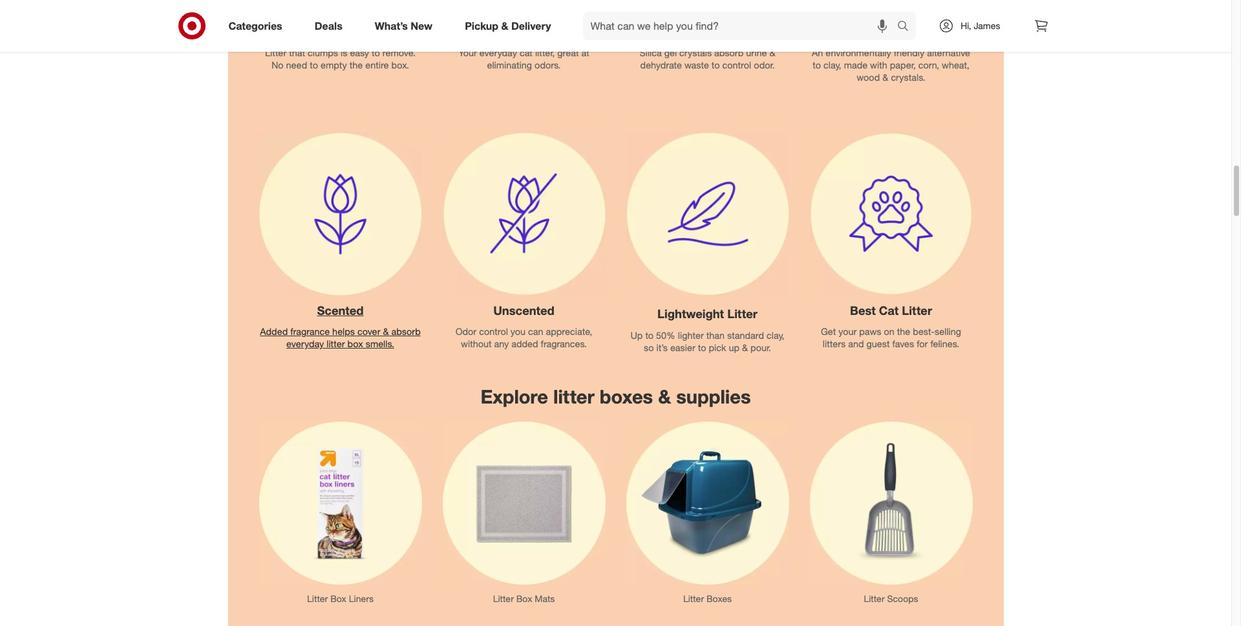 Task type: vqa. For each thing, say whether or not it's contained in the screenshot.


Task type: locate. For each thing, give the bounding box(es) containing it.
1 vertical spatial the
[[898, 326, 911, 337]]

control up any
[[479, 326, 508, 337]]

standard
[[728, 330, 765, 341]]

box left mats
[[517, 593, 533, 604]]

box for mats
[[517, 593, 533, 604]]

0 horizontal spatial clay,
[[767, 330, 785, 341]]

0 horizontal spatial absorb
[[392, 326, 421, 337]]

deals link
[[304, 12, 359, 40]]

wood
[[857, 71, 881, 82]]

50%
[[657, 330, 676, 341]]

box.
[[392, 59, 409, 70]]

0 horizontal spatial box
[[331, 593, 347, 604]]

absorb left the urine
[[715, 47, 744, 58]]

1 horizontal spatial the
[[898, 326, 911, 337]]

the down easy
[[350, 59, 363, 70]]

added fragrance helps cover & absorb everyday litter box smells.
[[260, 326, 421, 349]]

& down with
[[883, 71, 889, 82]]

litter left boxes
[[554, 385, 595, 408]]

0 horizontal spatial everyday
[[287, 338, 324, 349]]

can
[[528, 326, 544, 337]]

0 horizontal spatial litter
[[327, 338, 345, 349]]

up
[[631, 330, 643, 341]]

litter left mats
[[493, 593, 514, 604]]

& up odor.
[[770, 47, 776, 58]]

litter down the helps
[[327, 338, 345, 349]]

to
[[372, 47, 380, 58], [310, 59, 318, 70], [712, 59, 720, 70], [813, 59, 822, 70], [646, 330, 654, 341], [698, 342, 707, 353]]

1 vertical spatial control
[[479, 326, 508, 337]]

it's
[[657, 342, 668, 353]]

to left the pick at bottom right
[[698, 342, 707, 353]]

1 horizontal spatial box
[[517, 593, 533, 604]]

1 horizontal spatial absorb
[[715, 47, 744, 58]]

to down an
[[813, 59, 822, 70]]

pour.
[[751, 342, 772, 353]]

natural
[[871, 25, 912, 39]]

litter up no
[[265, 47, 287, 58]]

0 vertical spatial control
[[723, 59, 752, 70]]

clumping
[[512, 25, 564, 39]]

litter left the liners
[[307, 593, 328, 604]]

1 vertical spatial clay,
[[767, 330, 785, 341]]

litter box liners
[[307, 593, 374, 604]]

no
[[272, 59, 284, 70]]

urine
[[747, 47, 767, 58]]

any
[[494, 338, 509, 349]]

supplies
[[677, 385, 751, 408]]

need
[[286, 59, 307, 70]]

0 vertical spatial everyday
[[480, 47, 517, 58]]

litter left 'boxes'
[[684, 593, 704, 604]]

0 horizontal spatial control
[[479, 326, 508, 337]]

fragrance
[[291, 326, 330, 337]]

empty
[[321, 59, 347, 70]]

so
[[644, 342, 654, 353]]

lightweight
[[658, 307, 725, 321]]

litters
[[823, 338, 846, 349]]

box left the liners
[[331, 593, 347, 604]]

& up smells.
[[383, 326, 389, 337]]

absorb
[[715, 47, 744, 58], [392, 326, 421, 337]]

control inside silica gel crystals absorb urine & dehydrate waste to control odor.
[[723, 59, 752, 70]]

0 vertical spatial absorb
[[715, 47, 744, 58]]

0 vertical spatial litter
[[327, 338, 345, 349]]

get
[[821, 326, 837, 337]]

litter box liners link
[[249, 411, 432, 613]]

clay, inside up to 50% lighter than standard clay, so it's easier to pick up & pour.
[[767, 330, 785, 341]]

0 vertical spatial the
[[350, 59, 363, 70]]

without
[[461, 338, 492, 349]]

& inside up to 50% lighter than standard clay, so it's easier to pick up & pour.
[[743, 342, 748, 353]]

litter
[[265, 47, 287, 58], [903, 304, 933, 318], [728, 307, 758, 321], [307, 593, 328, 604], [493, 593, 514, 604], [684, 593, 704, 604], [864, 593, 885, 604]]

the
[[350, 59, 363, 70], [898, 326, 911, 337]]

1 horizontal spatial control
[[723, 59, 752, 70]]

absorb up smells.
[[392, 326, 421, 337]]

litter up the 'best-'
[[903, 304, 933, 318]]

non-clumping
[[484, 25, 564, 39]]

litter left scoops
[[864, 593, 885, 604]]

at
[[582, 47, 590, 58]]

your
[[839, 326, 857, 337]]

box for liners
[[331, 593, 347, 604]]

1 vertical spatial litter
[[554, 385, 595, 408]]

non-
[[484, 25, 512, 39]]

lightweight litter
[[658, 307, 758, 321]]

everyday up eliminating
[[480, 47, 517, 58]]

fragrances.
[[541, 338, 587, 349]]

litter,
[[535, 47, 555, 58]]

0 vertical spatial clay,
[[824, 59, 842, 70]]

an
[[812, 47, 824, 58]]

environmentally
[[826, 47, 892, 58]]

litter for litter boxes
[[684, 593, 704, 604]]

best cat litter
[[851, 304, 933, 318]]

control
[[723, 59, 752, 70], [479, 326, 508, 337]]

to inside an environmentally friendly alternative to clay, made with paper, corn, wheat, wood & crystals.
[[813, 59, 822, 70]]

what's new link
[[364, 12, 449, 40]]

alternative
[[928, 47, 971, 58]]

felines.
[[931, 338, 960, 349]]

1 box from the left
[[331, 593, 347, 604]]

the up faves
[[898, 326, 911, 337]]

1 vertical spatial everyday
[[287, 338, 324, 349]]

mats
[[535, 593, 555, 604]]

easier
[[671, 342, 696, 353]]

litter up standard
[[728, 307, 758, 321]]

control down the urine
[[723, 59, 752, 70]]

on
[[884, 326, 895, 337]]

litter
[[327, 338, 345, 349], [554, 385, 595, 408]]

guest
[[867, 338, 890, 349]]

& right the up
[[743, 342, 748, 353]]

1 horizontal spatial clay,
[[824, 59, 842, 70]]

litter for litter scoops
[[864, 593, 885, 604]]

to up entire on the left of the page
[[372, 47, 380, 58]]

corn,
[[919, 59, 940, 70]]

box
[[331, 593, 347, 604], [517, 593, 533, 604]]

best-
[[913, 326, 935, 337]]

that
[[289, 47, 305, 58]]

litter scoops
[[864, 593, 919, 604]]

explore litter boxes & supplies
[[481, 385, 751, 408]]

made
[[844, 59, 868, 70]]

to down clumps
[[310, 59, 318, 70]]

hi,
[[961, 20, 972, 31]]

clay, left the 'made'
[[824, 59, 842, 70]]

delivery
[[512, 19, 551, 32]]

2 box from the left
[[517, 593, 533, 604]]

1 horizontal spatial everyday
[[480, 47, 517, 58]]

clay, up pour.
[[767, 330, 785, 341]]

everyday down the 'fragrance'
[[287, 338, 324, 349]]

faves
[[893, 338, 915, 349]]

odor
[[456, 326, 477, 337]]

crystals
[[684, 25, 731, 39]]

get your paws on the best-selling litters and guest faves for felines.
[[821, 326, 962, 349]]

to right waste in the right of the page
[[712, 59, 720, 70]]

litter that clumps is easy to remove. no need to empty the entire box.
[[265, 47, 416, 70]]

than
[[707, 330, 725, 341]]

& right pickup
[[502, 19, 509, 32]]

cat
[[520, 47, 533, 58]]

litter inside litter that clumps is easy to remove. no need to empty the entire box.
[[265, 47, 287, 58]]

1 vertical spatial absorb
[[392, 326, 421, 337]]

everyday
[[480, 47, 517, 58], [287, 338, 324, 349]]

0 horizontal spatial the
[[350, 59, 363, 70]]



Task type: describe. For each thing, give the bounding box(es) containing it.
smells.
[[366, 338, 395, 349]]

entire
[[366, 59, 389, 70]]

absorb inside added fragrance helps cover & absorb everyday litter box smells.
[[392, 326, 421, 337]]

search button
[[892, 12, 923, 43]]

pickup
[[465, 19, 499, 32]]

& inside silica gel crystals absorb urine & dehydrate waste to control odor.
[[770, 47, 776, 58]]

your
[[459, 47, 477, 58]]

pickup & delivery
[[465, 19, 551, 32]]

added
[[260, 326, 288, 337]]

remove.
[[383, 47, 416, 58]]

litter for litter that clumps is easy to remove. no need to empty the entire box.
[[265, 47, 287, 58]]

silica
[[640, 47, 662, 58]]

control inside odor control you can appreciate, without any added fragrances.
[[479, 326, 508, 337]]

litter for litter box mats
[[493, 593, 514, 604]]

litter box mats
[[493, 593, 555, 604]]

everyday inside your everyday cat litter, great at eliminating odors.
[[480, 47, 517, 58]]

categories
[[229, 19, 282, 32]]

the inside get your paws on the best-selling litters and guest faves for felines.
[[898, 326, 911, 337]]

for
[[917, 338, 928, 349]]

gel
[[665, 47, 677, 58]]

your everyday cat litter, great at eliminating odors.
[[459, 47, 590, 70]]

litter scoops link
[[800, 411, 983, 613]]

pick
[[709, 342, 727, 353]]

categories link
[[218, 12, 299, 40]]

What can we help you find? suggestions appear below search field
[[583, 12, 901, 40]]

boxes
[[600, 385, 653, 408]]

unscented
[[494, 304, 555, 318]]

box
[[348, 338, 363, 349]]

is
[[341, 47, 348, 58]]

deals
[[315, 19, 343, 32]]

the inside litter that clumps is easy to remove. no need to empty the entire box.
[[350, 59, 363, 70]]

helps
[[333, 326, 355, 337]]

paper,
[[890, 59, 916, 70]]

eliminating
[[487, 59, 532, 70]]

liners
[[349, 593, 374, 604]]

best
[[851, 304, 876, 318]]

boxes
[[707, 593, 732, 604]]

clumps
[[308, 47, 338, 58]]

silica gel crystals absorb urine & dehydrate waste to control odor.
[[640, 47, 776, 70]]

with
[[871, 59, 888, 70]]

waste
[[685, 59, 709, 70]]

hi, james
[[961, 20, 1001, 31]]

and
[[849, 338, 865, 349]]

odor.
[[754, 59, 775, 70]]

friendly
[[894, 47, 925, 58]]

dehydrate
[[641, 59, 682, 70]]

crystals.
[[892, 71, 926, 82]]

an environmentally friendly alternative to clay, made with paper, corn, wheat, wood & crystals.
[[812, 47, 971, 82]]

wheat,
[[942, 59, 970, 70]]

paws
[[860, 326, 882, 337]]

everyday inside added fragrance helps cover & absorb everyday litter box smells.
[[287, 338, 324, 349]]

added
[[512, 338, 539, 349]]

james
[[974, 20, 1001, 31]]

to inside silica gel crystals absorb urine & dehydrate waste to control odor.
[[712, 59, 720, 70]]

search
[[892, 20, 923, 33]]

lighter
[[678, 330, 704, 341]]

scented
[[317, 304, 364, 318]]

litter inside added fragrance helps cover & absorb everyday litter box smells.
[[327, 338, 345, 349]]

what's
[[375, 19, 408, 32]]

litter boxes link
[[616, 411, 800, 613]]

easy
[[350, 47, 369, 58]]

absorb inside silica gel crystals absorb urine & dehydrate waste to control odor.
[[715, 47, 744, 58]]

up
[[729, 342, 740, 353]]

crystals
[[680, 47, 712, 58]]

cover
[[358, 326, 381, 337]]

clumping
[[313, 25, 368, 39]]

& right boxes
[[659, 385, 671, 408]]

cat
[[880, 304, 899, 318]]

explore
[[481, 385, 548, 408]]

litter for litter box liners
[[307, 593, 328, 604]]

scoops
[[888, 593, 919, 604]]

& inside added fragrance helps cover & absorb everyday litter box smells.
[[383, 326, 389, 337]]

to up so
[[646, 330, 654, 341]]

& inside an environmentally friendly alternative to clay, made with paper, corn, wheat, wood & crystals.
[[883, 71, 889, 82]]

appreciate,
[[546, 326, 593, 337]]

litter boxes
[[684, 593, 732, 604]]

1 horizontal spatial litter
[[554, 385, 595, 408]]

odor control you can appreciate, without any added fragrances.
[[456, 326, 593, 349]]

what's new
[[375, 19, 433, 32]]

litter box mats link
[[432, 411, 616, 613]]

clay, inside an environmentally friendly alternative to clay, made with paper, corn, wheat, wood & crystals.
[[824, 59, 842, 70]]

pickup & delivery link
[[454, 12, 568, 40]]



